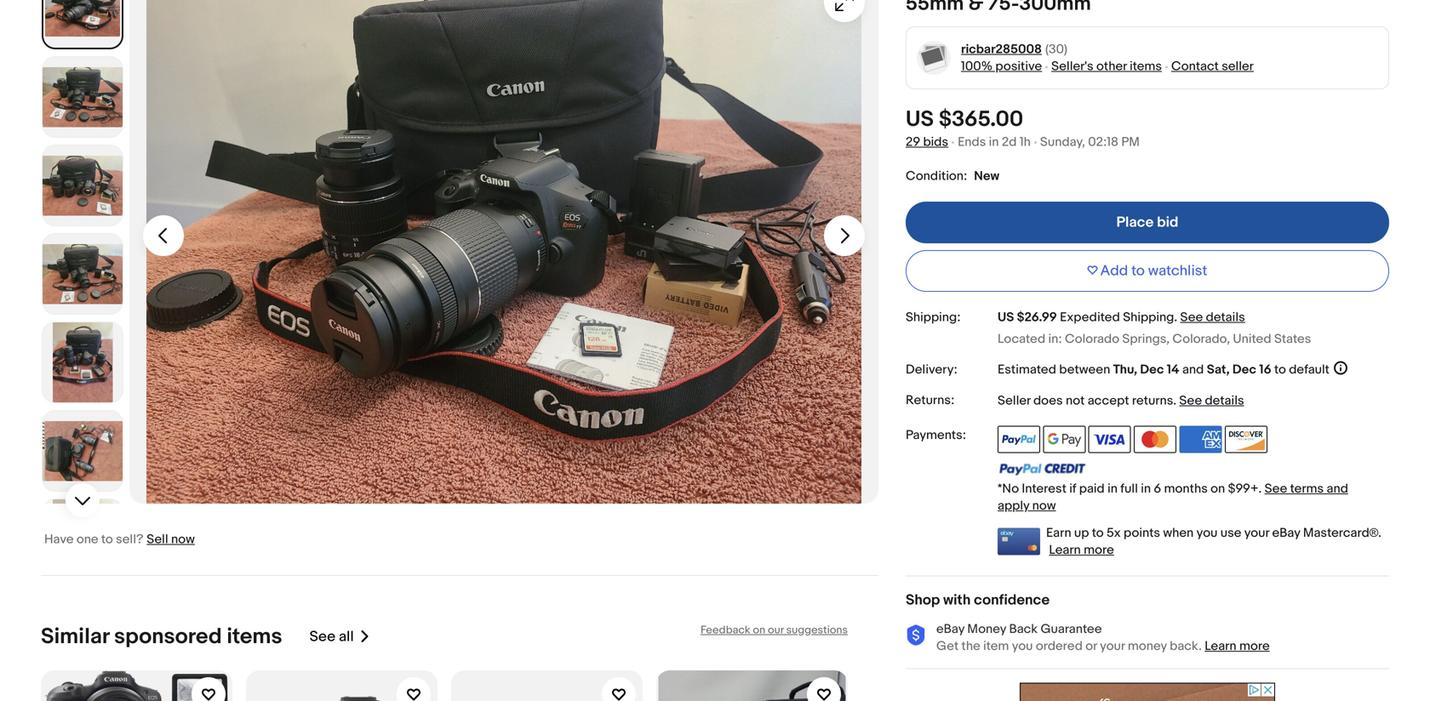 Task type: vqa. For each thing, say whether or not it's contained in the screenshot.
"Master Card" image
yes



Task type: describe. For each thing, give the bounding box(es) containing it.
to right 16
[[1275, 362, 1287, 378]]

google pay image
[[1043, 426, 1086, 453]]

similar
[[41, 624, 109, 651]]

located in: colorado springs, colorado, united states
[[998, 332, 1312, 347]]

confidence
[[974, 592, 1050, 610]]

sunday, 02:18 pm
[[1040, 134, 1140, 150]]

sell
[[147, 532, 168, 548]]

1 horizontal spatial learn more link
[[1205, 639, 1270, 655]]

use
[[1221, 526, 1242, 541]]

see all
[[310, 628, 354, 646]]

returns:
[[906, 393, 955, 408]]

picture 5 of 23 image
[[43, 323, 123, 403]]

seller
[[1222, 59, 1254, 74]]

seller's other items link
[[1052, 59, 1162, 74]]

1 vertical spatial you
[[1012, 639, 1033, 655]]

add to watchlist
[[1101, 262, 1208, 280]]

paypal credit image
[[998, 463, 1087, 476]]

1 vertical spatial .
[[1174, 393, 1177, 409]]

ebay money back guarantee
[[937, 622, 1102, 637]]

delivery:
[[906, 362, 958, 378]]

colorado
[[1065, 332, 1120, 347]]

2 dec from the left
[[1233, 362, 1257, 378]]

See all text field
[[310, 628, 354, 646]]

to right one
[[101, 532, 113, 548]]

paypal image
[[998, 426, 1041, 453]]

contact seller link
[[1172, 59, 1254, 74]]

place
[[1117, 214, 1154, 232]]

estimated between thu, dec 14 and sat, dec 16 to default
[[998, 362, 1330, 378]]

02:18
[[1088, 134, 1119, 150]]

watchlist
[[1148, 262, 1208, 280]]

united
[[1233, 332, 1272, 347]]

get
[[937, 639, 959, 655]]

contact seller
[[1172, 59, 1254, 74]]

feedback on our suggestions
[[701, 624, 848, 637]]

suggestions
[[786, 624, 848, 637]]

condition: new
[[906, 169, 1000, 184]]

discover image
[[1225, 426, 1268, 453]]

add to watchlist button
[[906, 250, 1390, 292]]

us $365.00
[[906, 106, 1024, 133]]

our
[[768, 624, 784, 637]]

0 vertical spatial details
[[1206, 310, 1246, 325]]

in:
[[1049, 332, 1062, 347]]

see up colorado,
[[1181, 310, 1203, 325]]

seller's other items
[[1052, 59, 1162, 74]]

29 bids link
[[906, 134, 949, 150]]

interest
[[1022, 482, 1067, 497]]

2d
[[1002, 134, 1017, 150]]

bids
[[923, 134, 949, 150]]

1 vertical spatial ebay
[[937, 622, 965, 637]]

see terms and apply now
[[998, 482, 1349, 514]]

your inside 'earn up to 5x points when you use your ebay mastercard®. learn more'
[[1245, 526, 1270, 541]]

estimated
[[998, 362, 1057, 378]]

1 vertical spatial more
[[1240, 639, 1270, 655]]

american express image
[[1180, 426, 1222, 453]]

1 vertical spatial see details link
[[1180, 393, 1245, 409]]

pm
[[1122, 134, 1140, 150]]

see left all
[[310, 628, 336, 646]]

thu,
[[1113, 362, 1138, 378]]

new
[[974, 169, 1000, 184]]

months
[[1164, 482, 1208, 497]]

ends in 2d 1h
[[958, 134, 1031, 150]]

1 vertical spatial learn
[[1205, 639, 1237, 655]]

more inside 'earn up to 5x points when you use your ebay mastercard®. learn more'
[[1084, 543, 1114, 558]]

picture 2 of 23 image
[[43, 57, 123, 137]]

if
[[1070, 482, 1077, 497]]

items for seller's other items
[[1130, 59, 1162, 74]]

picture 6 of 23 image
[[43, 411, 123, 491]]

with
[[944, 592, 971, 610]]

paid
[[1079, 482, 1105, 497]]

items for similar sponsored items
[[227, 624, 282, 651]]

you inside 'earn up to 5x points when you use your ebay mastercard®. learn more'
[[1197, 526, 1218, 541]]

1h
[[1020, 134, 1031, 150]]

0 vertical spatial .
[[1175, 310, 1178, 325]]

back.
[[1170, 639, 1202, 655]]

picture 1 of 23 image
[[43, 0, 122, 48]]

see terms and apply now link
[[998, 482, 1349, 514]]

item
[[984, 639, 1009, 655]]

when
[[1163, 526, 1194, 541]]

expedited shipping . see details
[[1060, 310, 1246, 325]]

default
[[1289, 362, 1330, 378]]

100% positive link
[[961, 59, 1042, 74]]

get the item you ordered or your money back.
[[937, 639, 1202, 655]]

positive
[[996, 59, 1042, 74]]

mastercard®.
[[1304, 526, 1382, 541]]

learn inside 'earn up to 5x points when you use your ebay mastercard®. learn more'
[[1049, 543, 1081, 558]]

bid
[[1157, 214, 1179, 232]]

shop with confidence
[[906, 592, 1050, 610]]

colorado,
[[1173, 332, 1230, 347]]

0 horizontal spatial in
[[989, 134, 999, 150]]

14
[[1167, 362, 1180, 378]]

full
[[1121, 482, 1138, 497]]

0 vertical spatial see details link
[[1181, 310, 1246, 325]]

see inside see terms and apply now
[[1265, 482, 1288, 497]]

ebay inside 'earn up to 5x points when you use your ebay mastercard®. learn more'
[[1273, 526, 1301, 541]]

picture 4 of 23 image
[[43, 234, 123, 314]]

0 horizontal spatial now
[[171, 532, 195, 548]]

accept
[[1088, 393, 1130, 409]]

feedback
[[701, 624, 751, 637]]

all
[[339, 628, 354, 646]]



Task type: locate. For each thing, give the bounding box(es) containing it.
1 vertical spatial us
[[998, 310, 1014, 325]]

one
[[76, 532, 98, 548]]

states
[[1275, 332, 1312, 347]]

not
[[1066, 393, 1085, 409]]

ordered
[[1036, 639, 1083, 655]]

other
[[1097, 59, 1127, 74]]

your right use
[[1245, 526, 1270, 541]]

learn right back.
[[1205, 639, 1237, 655]]

shipping
[[1123, 310, 1175, 325]]

0 horizontal spatial ebay
[[937, 622, 965, 637]]

in left 'full'
[[1108, 482, 1118, 497]]

to left 5x
[[1092, 526, 1104, 541]]

0 vertical spatial now
[[1033, 499, 1056, 514]]

add
[[1101, 262, 1128, 280]]

with details__icon image
[[906, 625, 926, 647]]

1 horizontal spatial and
[[1327, 482, 1349, 497]]

$99+.
[[1228, 482, 1262, 497]]

1 horizontal spatial your
[[1245, 526, 1270, 541]]

the
[[962, 639, 981, 655]]

in left 6
[[1141, 482, 1151, 497]]

more right back.
[[1240, 639, 1270, 655]]

you down back
[[1012, 639, 1033, 655]]

up
[[1075, 526, 1089, 541]]

items
[[1130, 59, 1162, 74], [227, 624, 282, 651]]

0 vertical spatial your
[[1245, 526, 1270, 541]]

2 horizontal spatial in
[[1141, 482, 1151, 497]]

to inside 'earn up to 5x points when you use your ebay mastercard®. learn more'
[[1092, 526, 1104, 541]]

ebay down the terms
[[1273, 526, 1301, 541]]

0 horizontal spatial more
[[1084, 543, 1114, 558]]

details down sat,
[[1205, 393, 1245, 409]]

1 horizontal spatial us
[[998, 310, 1014, 325]]

see all link
[[310, 624, 371, 651]]

. up located in: colorado springs, colorado, united states
[[1175, 310, 1178, 325]]

learn more link right back.
[[1205, 639, 1270, 655]]

items left see all text box
[[227, 624, 282, 651]]

ricbar285008 (30)
[[961, 42, 1068, 57]]

see details link up colorado,
[[1181, 310, 1246, 325]]

ebay up get
[[937, 622, 965, 637]]

see down '14'
[[1180, 393, 1202, 409]]

on left $99+.
[[1211, 482, 1226, 497]]

seller's
[[1052, 59, 1094, 74]]

$365.00
[[939, 106, 1024, 133]]

see details link down sat,
[[1180, 393, 1245, 409]]

1 vertical spatial your
[[1100, 639, 1125, 655]]

now inside see terms and apply now
[[1033, 499, 1056, 514]]

0 vertical spatial items
[[1130, 59, 1162, 74]]

and inside see terms and apply now
[[1327, 482, 1349, 497]]

contact
[[1172, 59, 1219, 74]]

ebay
[[1273, 526, 1301, 541], [937, 622, 965, 637]]

1 horizontal spatial you
[[1197, 526, 1218, 541]]

(30)
[[1046, 42, 1068, 57]]

1 vertical spatial and
[[1327, 482, 1349, 497]]

0 vertical spatial ebay
[[1273, 526, 1301, 541]]

more down 5x
[[1084, 543, 1114, 558]]

terms
[[1291, 482, 1324, 497]]

1 horizontal spatial ebay
[[1273, 526, 1301, 541]]

see details link
[[1181, 310, 1246, 325], [1180, 393, 1245, 409]]

condition:
[[906, 169, 968, 184]]

have
[[44, 532, 74, 548]]

see
[[1181, 310, 1203, 325], [1180, 393, 1202, 409], [1265, 482, 1288, 497], [310, 628, 336, 646]]

now down interest
[[1033, 499, 1056, 514]]

see left the terms
[[1265, 482, 1288, 497]]

$26.99
[[1017, 310, 1057, 325]]

to
[[1132, 262, 1145, 280], [1275, 362, 1287, 378], [1092, 526, 1104, 541], [101, 532, 113, 548]]

1 horizontal spatial in
[[1108, 482, 1118, 497]]

0 vertical spatial learn more link
[[1049, 543, 1114, 558]]

dec left '14'
[[1141, 362, 1164, 378]]

place bid
[[1117, 214, 1179, 232]]

on left our
[[753, 624, 766, 637]]

0 horizontal spatial learn
[[1049, 543, 1081, 558]]

visa image
[[1089, 426, 1131, 453]]

returns
[[1132, 393, 1174, 409]]

ricbar285008 image
[[917, 40, 952, 75]]

1 dec from the left
[[1141, 362, 1164, 378]]

sat,
[[1207, 362, 1230, 378]]

shipping:
[[906, 310, 961, 325]]

0 horizontal spatial you
[[1012, 639, 1033, 655]]

0 horizontal spatial us
[[906, 106, 934, 133]]

100%
[[961, 59, 993, 74]]

6
[[1154, 482, 1162, 497]]

0 horizontal spatial learn more link
[[1049, 543, 1114, 558]]

29
[[906, 134, 921, 150]]

1 horizontal spatial learn
[[1205, 639, 1237, 655]]

. down '14'
[[1174, 393, 1177, 409]]

1 horizontal spatial items
[[1130, 59, 1162, 74]]

us
[[906, 106, 934, 133], [998, 310, 1014, 325]]

*no
[[998, 482, 1019, 497]]

sponsored
[[114, 624, 222, 651]]

learn more
[[1205, 639, 1270, 655]]

ricbar285008
[[961, 42, 1042, 57]]

or
[[1086, 639, 1097, 655]]

details up colorado,
[[1206, 310, 1246, 325]]

similar sponsored items
[[41, 624, 282, 651]]

16
[[1260, 362, 1272, 378]]

sunday,
[[1040, 134, 1086, 150]]

1 horizontal spatial dec
[[1233, 362, 1257, 378]]

money
[[1128, 639, 1167, 655]]

learn
[[1049, 543, 1081, 558], [1205, 639, 1237, 655]]

1 horizontal spatial now
[[1033, 499, 1056, 514]]

us $26.99
[[998, 310, 1057, 325]]

have one to sell? sell now
[[44, 532, 195, 548]]

us up 29
[[906, 106, 934, 133]]

and right the terms
[[1327, 482, 1349, 497]]

money
[[968, 622, 1007, 637]]

sell now link
[[147, 532, 195, 548]]

0 vertical spatial learn
[[1049, 543, 1081, 558]]

0 horizontal spatial your
[[1100, 639, 1125, 655]]

in
[[989, 134, 999, 150], [1108, 482, 1118, 497], [1141, 482, 1151, 497]]

0 vertical spatial you
[[1197, 526, 1218, 541]]

0 horizontal spatial on
[[753, 624, 766, 637]]

now
[[1033, 499, 1056, 514], [171, 532, 195, 548]]

0 vertical spatial on
[[1211, 482, 1226, 497]]

ends
[[958, 134, 986, 150]]

shop
[[906, 592, 940, 610]]

to inside 'add to watchlist' button
[[1132, 262, 1145, 280]]

items right the other
[[1130, 59, 1162, 74]]

feedback on our suggestions link
[[701, 624, 848, 637]]

and right '14'
[[1183, 362, 1204, 378]]

on
[[1211, 482, 1226, 497], [753, 624, 766, 637]]

1 vertical spatial on
[[753, 624, 766, 637]]

and
[[1183, 362, 1204, 378], [1327, 482, 1349, 497]]

0 horizontal spatial dec
[[1141, 362, 1164, 378]]

apply
[[998, 499, 1030, 514]]

1 vertical spatial now
[[171, 532, 195, 548]]

dec left 16
[[1233, 362, 1257, 378]]

master card image
[[1134, 426, 1177, 453]]

us up located
[[998, 310, 1014, 325]]

seller does not accept returns . see details
[[998, 393, 1245, 409]]

advertisement region
[[1020, 683, 1276, 702]]

ricbar285008 link
[[961, 41, 1042, 58]]

100% positive
[[961, 59, 1042, 74]]

you left use
[[1197, 526, 1218, 541]]

1 vertical spatial details
[[1205, 393, 1245, 409]]

does
[[1034, 393, 1063, 409]]

0 horizontal spatial and
[[1183, 362, 1204, 378]]

*no interest if paid in full in 6 months on $99+.
[[998, 482, 1265, 497]]

learn down earn
[[1049, 543, 1081, 558]]

springs,
[[1123, 332, 1170, 347]]

ebay mastercard image
[[998, 528, 1041, 556]]

1 horizontal spatial on
[[1211, 482, 1226, 497]]

us for us $365.00
[[906, 106, 934, 133]]

picture 3 of 23 image
[[43, 146, 123, 226]]

1 vertical spatial items
[[227, 624, 282, 651]]

place bid button
[[906, 202, 1390, 244]]

.
[[1175, 310, 1178, 325], [1174, 393, 1177, 409]]

us for us $26.99
[[998, 310, 1014, 325]]

between
[[1060, 362, 1111, 378]]

canon eos rebel t7 camera with 2 lenses efs 18-55mm & 75-300mm - picture 1 of 23 image
[[129, 0, 879, 504]]

back
[[1009, 622, 1038, 637]]

1 horizontal spatial more
[[1240, 639, 1270, 655]]

0 vertical spatial more
[[1084, 543, 1114, 558]]

0 vertical spatial us
[[906, 106, 934, 133]]

learn more link down up
[[1049, 543, 1114, 558]]

your right "or"
[[1100, 639, 1125, 655]]

1 vertical spatial learn more link
[[1205, 639, 1270, 655]]

0 horizontal spatial items
[[227, 624, 282, 651]]

in left 2d
[[989, 134, 999, 150]]

earn up to 5x points when you use your ebay mastercard®. learn more
[[1047, 526, 1382, 558]]

seller
[[998, 393, 1031, 409]]

0 vertical spatial and
[[1183, 362, 1204, 378]]

now right sell
[[171, 532, 195, 548]]

payments:
[[906, 428, 966, 443]]

to right the add
[[1132, 262, 1145, 280]]



